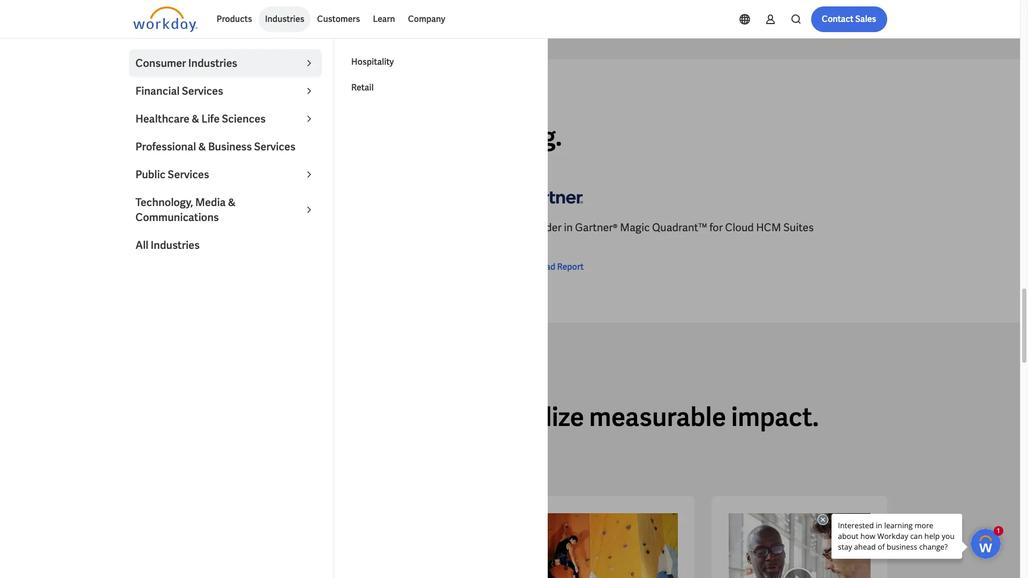 Task type: locate. For each thing, give the bounding box(es) containing it.
quadrant™
[[292, 221, 347, 235], [652, 221, 707, 235]]

and
[[405, 120, 449, 153]]

gartner® up report
[[575, 221, 618, 235]]

gartner® inside a leader in 2023 gartner® magic quadrant™ for cloud erp for service- centric enterprises
[[215, 221, 258, 235]]

0 horizontal spatial quadrant™
[[292, 221, 347, 235]]

1 vertical spatial &
[[198, 140, 206, 154]]

3 for from the left
[[710, 221, 723, 235]]

cloud left hcm
[[725, 221, 754, 235]]

for left "erp"
[[350, 221, 363, 235]]

2 leader from the left
[[528, 221, 562, 235]]

& left life at the left of page
[[192, 112, 199, 126]]

0 horizontal spatial cloud
[[365, 221, 394, 235]]

0 horizontal spatial for
[[350, 221, 363, 235]]

a inside a leader in 2023 gartner® magic quadrant™ for cloud erp for service- centric enterprises
[[133, 221, 140, 235]]

1 gartner® from the left
[[215, 221, 258, 235]]

industries right products
[[265, 13, 304, 25]]

in
[[234, 120, 256, 153], [178, 221, 187, 235], [564, 221, 573, 235]]

1 gartner image from the left
[[133, 182, 197, 212]]

a down what
[[133, 120, 151, 153]]

1 magic from the left
[[260, 221, 290, 235]]

1 horizontal spatial leader
[[528, 221, 562, 235]]

products button
[[210, 6, 259, 32]]

learn all the successes life time fitness achieved with workday. image
[[536, 514, 678, 579]]

enterprises
[[171, 236, 227, 250]]

services
[[182, 84, 223, 98], [254, 140, 296, 154], [168, 168, 209, 182]]

2 vertical spatial industries
[[151, 238, 200, 252]]

sciences
[[222, 112, 266, 126]]

industries up "financial services" dropdown button
[[188, 56, 237, 70]]

0 horizontal spatial leader
[[143, 221, 176, 235]]

contact sales link
[[811, 6, 887, 32]]

2 gartner image from the left
[[519, 182, 583, 212]]

analysts
[[157, 95, 195, 104]]

0 horizontal spatial in
[[178, 221, 187, 235]]

learn button
[[367, 6, 402, 32]]

leader
[[143, 221, 176, 235], [528, 221, 562, 235]]

companies across all industries realize measurable impact.
[[133, 401, 819, 434]]

a for a leader in finance, hr, and planning.
[[133, 120, 151, 153]]

across
[[271, 401, 348, 434]]

0 vertical spatial services
[[182, 84, 223, 98]]

industries down communications
[[151, 238, 200, 252]]

in for 2023
[[178, 221, 187, 235]]

1 cloud from the left
[[365, 221, 394, 235]]

2 horizontal spatial in
[[564, 221, 573, 235]]

hr,
[[359, 120, 400, 153]]

1 horizontal spatial quadrant™
[[652, 221, 707, 235]]

a up read report link
[[519, 221, 526, 235]]

services down sciences on the top of the page
[[254, 140, 296, 154]]

& down healthcare & life sciences
[[198, 140, 206, 154]]

go to the homepage image
[[133, 6, 197, 32]]

services for financial services
[[182, 84, 223, 98]]

1 horizontal spatial gartner®
[[575, 221, 618, 235]]

2 horizontal spatial for
[[710, 221, 723, 235]]

business
[[208, 140, 252, 154]]

suites
[[784, 221, 814, 235]]

hcm
[[756, 221, 781, 235]]

2 vertical spatial services
[[168, 168, 209, 182]]

2 vertical spatial &
[[228, 196, 236, 209]]

1 leader from the left
[[143, 221, 176, 235]]

report
[[557, 262, 584, 273]]

bdo canada image
[[729, 514, 871, 579]]

2 quadrant™ from the left
[[652, 221, 707, 235]]

0 vertical spatial industries
[[265, 13, 304, 25]]

industries
[[265, 13, 304, 25], [188, 56, 237, 70], [151, 238, 200, 252]]

financial services
[[136, 84, 223, 98]]

1 quadrant™ from the left
[[292, 221, 347, 235]]

for
[[350, 221, 363, 235], [418, 221, 431, 235], [710, 221, 723, 235]]

& inside technology, media & communications
[[228, 196, 236, 209]]

a leader in 2023 gartner® magic quadrant™ for cloud erp for service- centric enterprises
[[133, 221, 473, 250]]

sales
[[856, 13, 877, 25]]

all
[[353, 401, 381, 434]]

leader
[[156, 120, 229, 153]]

life
[[202, 112, 220, 126]]

magic inside a leader in 2023 gartner® magic quadrant™ for cloud erp for service- centric enterprises
[[260, 221, 290, 235]]

technology, media & communications
[[136, 196, 236, 224]]

a leader in finance, hr, and planning.
[[133, 120, 562, 153]]

read
[[536, 262, 556, 273]]

1 vertical spatial services
[[254, 140, 296, 154]]

healthcare & life sciences
[[136, 112, 266, 126]]

0 horizontal spatial magic
[[260, 221, 290, 235]]

1 horizontal spatial cloud
[[725, 221, 754, 235]]

contact sales
[[822, 13, 877, 25]]

services up technology, media & communications
[[168, 168, 209, 182]]

consumer
[[136, 56, 186, 70]]

0 horizontal spatial gartner image
[[133, 182, 197, 212]]

magic
[[260, 221, 290, 235], [620, 221, 650, 235]]

&
[[192, 112, 199, 126], [198, 140, 206, 154], [228, 196, 236, 209]]

leader inside a leader in 2023 gartner® magic quadrant™ for cloud erp for service- centric enterprises
[[143, 221, 176, 235]]

a up the all
[[133, 221, 140, 235]]

company
[[408, 13, 445, 25]]

customers button
[[311, 6, 367, 32]]

companies
[[133, 401, 266, 434]]

a
[[133, 120, 151, 153], [133, 221, 140, 235], [519, 221, 526, 235]]

cloud left "erp"
[[365, 221, 394, 235]]

1 horizontal spatial for
[[418, 221, 431, 235]]

measurable
[[589, 401, 726, 434]]

gartner image
[[133, 182, 197, 212], [519, 182, 583, 212]]

leader up read
[[528, 221, 562, 235]]

in inside a leader in 2023 gartner® magic quadrant™ for cloud erp for service- centric enterprises
[[178, 221, 187, 235]]

1 horizontal spatial gartner image
[[519, 182, 583, 212]]

professional & business services
[[136, 140, 296, 154]]

leader up centric
[[143, 221, 176, 235]]

& right the media
[[228, 196, 236, 209]]

services up healthcare & life sciences
[[182, 84, 223, 98]]

technology,
[[136, 196, 193, 209]]

0 vertical spatial &
[[192, 112, 199, 126]]

2023
[[190, 221, 213, 235]]

gartner® right 2023
[[215, 221, 258, 235]]

1 horizontal spatial magic
[[620, 221, 650, 235]]

services for public services
[[168, 168, 209, 182]]

professional
[[136, 140, 196, 154]]

0 horizontal spatial gartner®
[[215, 221, 258, 235]]

1 horizontal spatial in
[[234, 120, 256, 153]]

what
[[133, 95, 155, 104]]

gartner®
[[215, 221, 258, 235], [575, 221, 618, 235]]

for right "erp"
[[418, 221, 431, 235]]

say
[[196, 95, 210, 104]]

industries
[[386, 401, 503, 434]]

service-
[[434, 221, 473, 235]]

for left hcm
[[710, 221, 723, 235]]

cloud
[[365, 221, 394, 235], [725, 221, 754, 235]]

1 vertical spatial industries
[[188, 56, 237, 70]]



Task type: describe. For each thing, give the bounding box(es) containing it.
all industries
[[136, 238, 200, 252]]

impact.
[[732, 401, 819, 434]]

public services
[[136, 168, 209, 182]]

a for a leader in gartner® magic quadrant™ for cloud hcm suites
[[519, 221, 526, 235]]

2 cloud from the left
[[725, 221, 754, 235]]

1 for from the left
[[350, 221, 363, 235]]

2 magic from the left
[[620, 221, 650, 235]]

a for a leader in 2023 gartner® magic quadrant™ for cloud erp for service- centric enterprises
[[133, 221, 140, 235]]

contact
[[822, 13, 854, 25]]

hospitality
[[351, 56, 394, 67]]

financial
[[136, 84, 180, 98]]

financial services button
[[129, 77, 322, 105]]

all industries link
[[129, 231, 322, 259]]

hospitality link
[[345, 49, 538, 75]]

customers
[[317, 13, 360, 25]]

cloud inside a leader in 2023 gartner® magic quadrant™ for cloud erp for service- centric enterprises
[[365, 221, 394, 235]]

& for business
[[198, 140, 206, 154]]

consumer industries
[[136, 56, 237, 70]]

leader for a leader in gartner® magic quadrant™ for cloud hcm suites
[[528, 221, 562, 235]]

leader for a leader in 2023 gartner® magic quadrant™ for cloud erp for service- centric enterprises
[[143, 221, 176, 235]]

communications
[[136, 211, 219, 224]]

healthcare
[[136, 112, 190, 126]]

retail
[[351, 82, 374, 93]]

in for gartner®
[[564, 221, 573, 235]]

finance,
[[261, 120, 354, 153]]

realize
[[508, 401, 584, 434]]

technology, media & communications button
[[129, 189, 322, 231]]

products
[[217, 13, 252, 25]]

industries for all industries
[[151, 238, 200, 252]]

planning.
[[454, 120, 562, 153]]

media
[[195, 196, 226, 209]]

all
[[136, 238, 148, 252]]

gartner image for gartner®
[[519, 182, 583, 212]]

healthcare & life sciences button
[[129, 105, 322, 133]]

company button
[[402, 6, 452, 32]]

read report link
[[519, 261, 584, 274]]

erp
[[396, 221, 416, 235]]

industries button
[[259, 6, 311, 32]]

consumer industries button
[[129, 49, 322, 77]]

gartner image for 2023
[[133, 182, 197, 212]]

industries for consumer industries
[[188, 56, 237, 70]]

learn
[[373, 13, 395, 25]]

centric
[[133, 236, 169, 250]]

2 for from the left
[[418, 221, 431, 235]]

what analysts say
[[133, 95, 210, 104]]

in for finance,
[[234, 120, 256, 153]]

retail link
[[345, 75, 538, 101]]

quadrant™ inside a leader in 2023 gartner® magic quadrant™ for cloud erp for service- centric enterprises
[[292, 221, 347, 235]]

a leader in gartner® magic quadrant™ for cloud hcm suites
[[519, 221, 814, 235]]

public
[[136, 168, 166, 182]]

professional & business services link
[[129, 133, 322, 161]]

2 gartner® from the left
[[575, 221, 618, 235]]

& for life
[[192, 112, 199, 126]]

read report
[[536, 262, 584, 273]]

public services button
[[129, 161, 322, 189]]



Task type: vqa. For each thing, say whether or not it's contained in the screenshot.
Move
no



